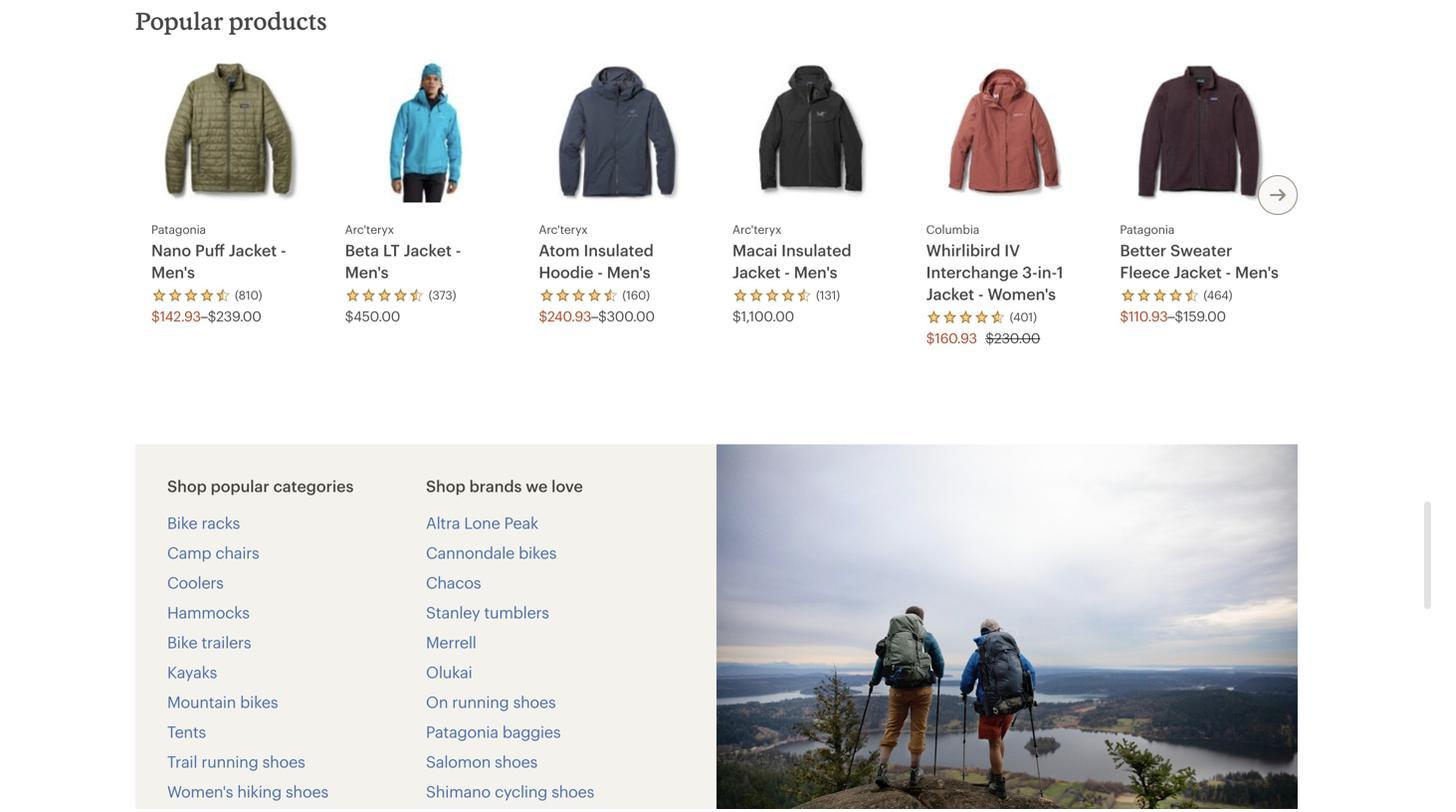 Task type: vqa. For each thing, say whether or not it's contained in the screenshot.


Task type: locate. For each thing, give the bounding box(es) containing it.
patagonia for puff
[[151, 222, 206, 237]]

insulated inside arc'teryx atom insulated hoodie - men's
[[584, 241, 654, 259]]

sweater
[[1171, 241, 1233, 259]]

insulated for hoodie
[[584, 241, 654, 259]]

mountain bikes
[[167, 693, 278, 711]]

4 men's from the left
[[794, 263, 838, 281]]

men's inside arc'teryx macai insulated jacket - men's
[[794, 263, 838, 281]]

bike
[[167, 514, 198, 532], [167, 633, 198, 652]]

0 vertical spatial bikes
[[519, 544, 557, 562]]

arc'teryx up beta
[[345, 222, 394, 237]]

–$239.00
[[201, 308, 261, 324]]

- inside arc'teryx beta lt jacket - men's
[[456, 241, 461, 259]]

kayaks link
[[167, 662, 217, 683]]

insulated up (131)
[[782, 241, 852, 259]]

coolers link
[[167, 572, 224, 594]]

shoes right the hiking
[[286, 782, 328, 801]]

- up $1,100.00
[[785, 263, 790, 281]]

patagonia inside the patagonia better sweater fleece jacket - men's
[[1120, 222, 1175, 237]]

running for on
[[452, 693, 509, 711]]

$160.93 $230.00
[[926, 330, 1040, 346]]

jacket inside patagonia nano puff jacket - men's
[[229, 241, 277, 259]]

2 horizontal spatial arc'teryx
[[733, 222, 782, 237]]

jacket
[[229, 241, 277, 259], [404, 241, 452, 259], [733, 263, 781, 281], [1174, 263, 1222, 281], [926, 285, 975, 303]]

shoes right "cycling"
[[552, 782, 594, 801]]

tumblers
[[484, 603, 549, 622]]

1 vertical spatial bikes
[[240, 693, 278, 711]]

0 vertical spatial running
[[452, 693, 509, 711]]

brands
[[469, 477, 522, 495]]

men's inside arc'teryx atom insulated hoodie - men's
[[607, 263, 651, 281]]

0 horizontal spatial patagonia
[[151, 222, 206, 237]]

running
[[452, 693, 509, 711], [201, 753, 258, 771]]

men's up (131)
[[794, 263, 838, 281]]

$240.93 –$300.00
[[539, 308, 655, 324]]

1 insulated from the left
[[584, 241, 654, 259]]

$142.93 –$239.00
[[151, 308, 261, 324]]

jacket down macai
[[733, 263, 781, 281]]

hammocks link
[[167, 602, 250, 624]]

men's down nano
[[151, 263, 195, 281]]

products
[[229, 6, 327, 35]]

bikes for cannondale bikes
[[519, 544, 557, 562]]

arc'teryx inside arc'teryx beta lt jacket - men's
[[345, 222, 394, 237]]

1 arc'teryx from the left
[[345, 222, 394, 237]]

arc'teryx inside arc'teryx atom insulated hoodie - men's
[[539, 222, 588, 237]]

hoodie
[[539, 263, 594, 281]]

interchange
[[926, 263, 1019, 281]]

2 arc'teryx from the left
[[539, 222, 588, 237]]

kayaks
[[167, 663, 217, 681]]

patagonia up nano
[[151, 222, 206, 237]]

bikes
[[519, 544, 557, 562], [240, 693, 278, 711]]

patagonia up better
[[1120, 222, 1175, 237]]

shop
[[167, 477, 207, 495], [426, 477, 466, 495]]

peak
[[504, 514, 539, 532]]

$230.00
[[986, 330, 1040, 346]]

jacket right puff
[[229, 241, 277, 259]]

categories
[[273, 477, 354, 495]]

macai
[[733, 241, 778, 259]]

running for trail
[[201, 753, 258, 771]]

- down interchange
[[978, 285, 984, 303]]

2 horizontal spatial patagonia
[[1120, 222, 1175, 237]]

jacket right lt
[[404, 241, 452, 259]]

shimano
[[426, 782, 491, 801]]

shoes for trail running shoes
[[262, 753, 305, 771]]

2 bike from the top
[[167, 633, 198, 652]]

whirlibird iv interchange 3-in-1 jacket - women's image
[[944, 63, 1071, 202]]

arc'teryx macai insulated jacket - men's
[[733, 222, 852, 281]]

next slide image
[[1266, 183, 1290, 207]]

jacket down the sweater
[[1174, 263, 1222, 281]]

men's down beta
[[345, 263, 389, 281]]

1 men's from the left
[[151, 263, 195, 281]]

merrell link
[[426, 632, 477, 654]]

camp chairs link
[[167, 542, 259, 564]]

2 shop from the left
[[426, 477, 466, 495]]

trailers
[[202, 633, 251, 652]]

insulated inside arc'teryx macai insulated jacket - men's
[[782, 241, 852, 259]]

shoes for on running shoes
[[513, 693, 556, 711]]

1 bike from the top
[[167, 514, 198, 532]]

3 arc'teryx from the left
[[733, 222, 782, 237]]

bike up kayaks
[[167, 633, 198, 652]]

trail running shoes
[[167, 753, 305, 771]]

men's up (160)
[[607, 263, 651, 281]]

puff
[[195, 241, 225, 259]]

atom insulated hoodie - men's image
[[559, 63, 681, 202]]

bike up camp in the left bottom of the page
[[167, 514, 198, 532]]

1 horizontal spatial insulated
[[782, 241, 852, 259]]

women's down trail
[[167, 782, 233, 801]]

popular products
[[135, 6, 327, 35]]

arc'teryx for atom
[[539, 222, 588, 237]]

(373)
[[429, 288, 456, 302]]

mountain bikes link
[[167, 691, 278, 713]]

shoes up baggies
[[513, 693, 556, 711]]

1 vertical spatial running
[[201, 753, 258, 771]]

jacket inside arc'teryx macai insulated jacket - men's
[[733, 263, 781, 281]]

0 horizontal spatial shop
[[167, 477, 207, 495]]

shop up altra
[[426, 477, 466, 495]]

trail
[[167, 753, 197, 771]]

shoes up the hiking
[[262, 753, 305, 771]]

3 men's from the left
[[607, 263, 651, 281]]

1 shop from the left
[[167, 477, 207, 495]]

stanley tumblers link
[[426, 602, 549, 624]]

altra lone peak
[[426, 514, 539, 532]]

0 vertical spatial bike
[[167, 514, 198, 532]]

2 insulated from the left
[[782, 241, 852, 259]]

- inside arc'teryx macai insulated jacket - men's
[[785, 263, 790, 281]]

- for macai insulated jacket - men's
[[785, 263, 790, 281]]

bikes down peak
[[519, 544, 557, 562]]

arc'teryx up macai
[[733, 222, 782, 237]]

bike trailers link
[[167, 632, 251, 654]]

- inside columbia whirlibird iv interchange 3-in-1 jacket - women's
[[978, 285, 984, 303]]

$110.93 –$159.00
[[1120, 308, 1226, 324]]

shop up the bike racks
[[167, 477, 207, 495]]

1 horizontal spatial shop
[[426, 477, 466, 495]]

0 horizontal spatial arc'teryx
[[345, 222, 394, 237]]

- right 'hoodie'
[[598, 263, 603, 281]]

- up (464)
[[1226, 263, 1231, 281]]

(401)
[[1010, 310, 1037, 324]]

arc'teryx
[[345, 222, 394, 237], [539, 222, 588, 237], [733, 222, 782, 237]]

cannondale
[[426, 544, 515, 562]]

arc'teryx atom insulated hoodie - men's
[[539, 222, 654, 281]]

men's inside arc'teryx beta lt jacket - men's
[[345, 263, 389, 281]]

(131)
[[816, 288, 840, 302]]

in-
[[1038, 263, 1057, 281]]

jacket inside arc'teryx beta lt jacket - men's
[[404, 241, 452, 259]]

1 horizontal spatial women's
[[988, 285, 1056, 303]]

1 horizontal spatial running
[[452, 693, 509, 711]]

running up women's hiking shoes
[[201, 753, 258, 771]]

shimano cycling shoes
[[426, 782, 594, 801]]

shoes
[[513, 693, 556, 711], [262, 753, 305, 771], [495, 753, 538, 771], [286, 782, 328, 801], [552, 782, 594, 801]]

0 vertical spatial women's
[[988, 285, 1056, 303]]

men's down next slide image
[[1235, 263, 1279, 281]]

salomon
[[426, 753, 491, 771]]

- up "(373)"
[[456, 241, 461, 259]]

beta
[[345, 241, 379, 259]]

men's for nano puff jacket - men's
[[151, 263, 195, 281]]

2 men's from the left
[[345, 263, 389, 281]]

running up patagonia baggies
[[452, 693, 509, 711]]

- right puff
[[281, 241, 286, 259]]

0 horizontal spatial running
[[201, 753, 258, 771]]

$1,100.00
[[733, 308, 794, 324]]

bike trailers
[[167, 633, 251, 652]]

iv
[[1005, 241, 1020, 259]]

jacket down interchange
[[926, 285, 975, 303]]

- inside patagonia nano puff jacket - men's
[[281, 241, 286, 259]]

trail running shoes link
[[167, 751, 305, 773]]

patagonia baggies link
[[426, 721, 561, 743]]

1 vertical spatial women's
[[167, 782, 233, 801]]

0 horizontal spatial bikes
[[240, 693, 278, 711]]

1 vertical spatial bike
[[167, 633, 198, 652]]

patagonia up salomon
[[426, 723, 499, 741]]

love
[[552, 477, 583, 495]]

- inside arc'teryx atom insulated hoodie - men's
[[598, 263, 603, 281]]

arc'teryx up "atom" at the top left
[[539, 222, 588, 237]]

0 horizontal spatial insulated
[[584, 241, 654, 259]]

(810)
[[235, 288, 262, 302]]

bikes right 'mountain'
[[240, 693, 278, 711]]

women's up (401)
[[988, 285, 1056, 303]]

insulated up (160)
[[584, 241, 654, 259]]

men's
[[151, 263, 195, 281], [345, 263, 389, 281], [607, 263, 651, 281], [794, 263, 838, 281], [1235, 263, 1279, 281]]

arc'teryx inside arc'teryx macai insulated jacket - men's
[[733, 222, 782, 237]]

1 horizontal spatial arc'teryx
[[539, 222, 588, 237]]

stanley
[[426, 603, 480, 622]]

jacket for lt
[[404, 241, 452, 259]]

lone
[[464, 514, 500, 532]]

salomon shoes link
[[426, 751, 538, 773]]

lt
[[383, 241, 400, 259]]

- for nano puff jacket - men's
[[281, 241, 286, 259]]

men's inside the patagonia better sweater fleece jacket - men's
[[1235, 263, 1279, 281]]

5 men's from the left
[[1235, 263, 1279, 281]]

–$300.00
[[591, 308, 655, 324]]

1 horizontal spatial bikes
[[519, 544, 557, 562]]

3-
[[1022, 263, 1038, 281]]

-
[[281, 241, 286, 259], [456, 241, 461, 259], [598, 263, 603, 281], [785, 263, 790, 281], [1226, 263, 1231, 281], [978, 285, 984, 303]]

women's
[[988, 285, 1056, 303], [167, 782, 233, 801]]

0 horizontal spatial women's
[[167, 782, 233, 801]]

patagonia inside patagonia nano puff jacket - men's
[[151, 222, 206, 237]]

men's inside patagonia nano puff jacket - men's
[[151, 263, 195, 281]]



Task type: describe. For each thing, give the bounding box(es) containing it.
popular
[[135, 6, 224, 35]]

arc'teryx beta lt jacket - men's
[[345, 222, 461, 281]]

patagonia for sweater
[[1120, 222, 1175, 237]]

men's for beta lt jacket - men's
[[345, 263, 389, 281]]

stanley tumblers
[[426, 603, 549, 622]]

camp chairs
[[167, 544, 259, 562]]

two people lean on their trekking poles, taking a break from backpacking, and look out at the view of the water below them. image
[[717, 445, 1298, 809]]

shoes for women's hiking shoes
[[286, 782, 328, 801]]

beta lt jacket - men's image
[[390, 63, 462, 202]]

1 horizontal spatial patagonia
[[426, 723, 499, 741]]

insulated for jacket
[[782, 241, 852, 259]]

shop for shop popular categories
[[167, 477, 207, 495]]

bike for bike racks
[[167, 514, 198, 532]]

whirlibird
[[926, 241, 1001, 259]]

women's inside columbia whirlibird iv interchange 3-in-1 jacket - women's
[[988, 285, 1056, 303]]

hammocks
[[167, 603, 250, 622]]

nano puff jacket - men's image
[[165, 63, 300, 202]]

salomon shoes
[[426, 753, 538, 771]]

women's hiking shoes link
[[167, 781, 328, 803]]

columbia
[[926, 222, 980, 237]]

arc'teryx for macai
[[733, 222, 782, 237]]

macai insulated jacket - men's image
[[757, 63, 870, 202]]

shoes for shimano cycling shoes
[[552, 782, 594, 801]]

chacos
[[426, 573, 481, 592]]

shimano cycling shoes link
[[426, 781, 594, 803]]

men's for atom insulated hoodie - men's
[[607, 263, 651, 281]]

nano
[[151, 241, 191, 259]]

chairs
[[216, 544, 259, 562]]

olukai link
[[426, 662, 472, 683]]

racks
[[202, 514, 240, 532]]

better
[[1120, 241, 1167, 259]]

we
[[526, 477, 548, 495]]

baggies
[[503, 723, 561, 741]]

cycling
[[495, 782, 548, 801]]

shoes up "cycling"
[[495, 753, 538, 771]]

$110.93
[[1120, 308, 1168, 324]]

shop for shop brands we love
[[426, 477, 466, 495]]

- inside the patagonia better sweater fleece jacket - men's
[[1226, 263, 1231, 281]]

better sweater fleece jacket - men's image
[[1136, 63, 1266, 202]]

arc'teryx for beta
[[345, 222, 394, 237]]

1
[[1057, 263, 1064, 281]]

coolers
[[167, 573, 224, 592]]

camp
[[167, 544, 211, 562]]

atom
[[539, 241, 580, 259]]

jacket inside the patagonia better sweater fleece jacket - men's
[[1174, 263, 1222, 281]]

shop popular categories
[[167, 477, 354, 495]]

patagonia baggies
[[426, 723, 561, 741]]

columbia whirlibird iv interchange 3-in-1 jacket - women's
[[926, 222, 1064, 303]]

- for atom insulated hoodie - men's
[[598, 263, 603, 281]]

mountain
[[167, 693, 236, 711]]

$450.00
[[345, 308, 400, 324]]

on running shoes
[[426, 693, 556, 711]]

on running shoes link
[[426, 691, 556, 713]]

shop brands we love
[[426, 477, 583, 495]]

hiking
[[237, 782, 282, 801]]

patagonia nano puff jacket - men's
[[151, 222, 286, 281]]

patagonia better sweater fleece jacket - men's
[[1120, 222, 1279, 281]]

bike racks
[[167, 514, 240, 532]]

altra lone peak link
[[426, 512, 539, 534]]

chacos link
[[426, 572, 481, 594]]

(160)
[[622, 288, 650, 302]]

popular
[[211, 477, 269, 495]]

jacket inside columbia whirlibird iv interchange 3-in-1 jacket - women's
[[926, 285, 975, 303]]

men's for macai insulated jacket - men's
[[794, 263, 838, 281]]

altra
[[426, 514, 460, 532]]

tents
[[167, 723, 206, 741]]

jacket for insulated
[[733, 263, 781, 281]]

- for beta lt jacket - men's
[[456, 241, 461, 259]]

tents link
[[167, 721, 206, 743]]

$142.93
[[151, 308, 201, 324]]

(464)
[[1204, 288, 1233, 302]]

bikes for mountain bikes
[[240, 693, 278, 711]]

bike racks link
[[167, 512, 240, 534]]

on
[[426, 693, 448, 711]]

bike for bike trailers
[[167, 633, 198, 652]]

jacket for puff
[[229, 241, 277, 259]]

women's hiking shoes
[[167, 782, 328, 801]]

merrell
[[426, 633, 477, 652]]

$160.93
[[926, 330, 977, 346]]

$240.93
[[539, 308, 591, 324]]



